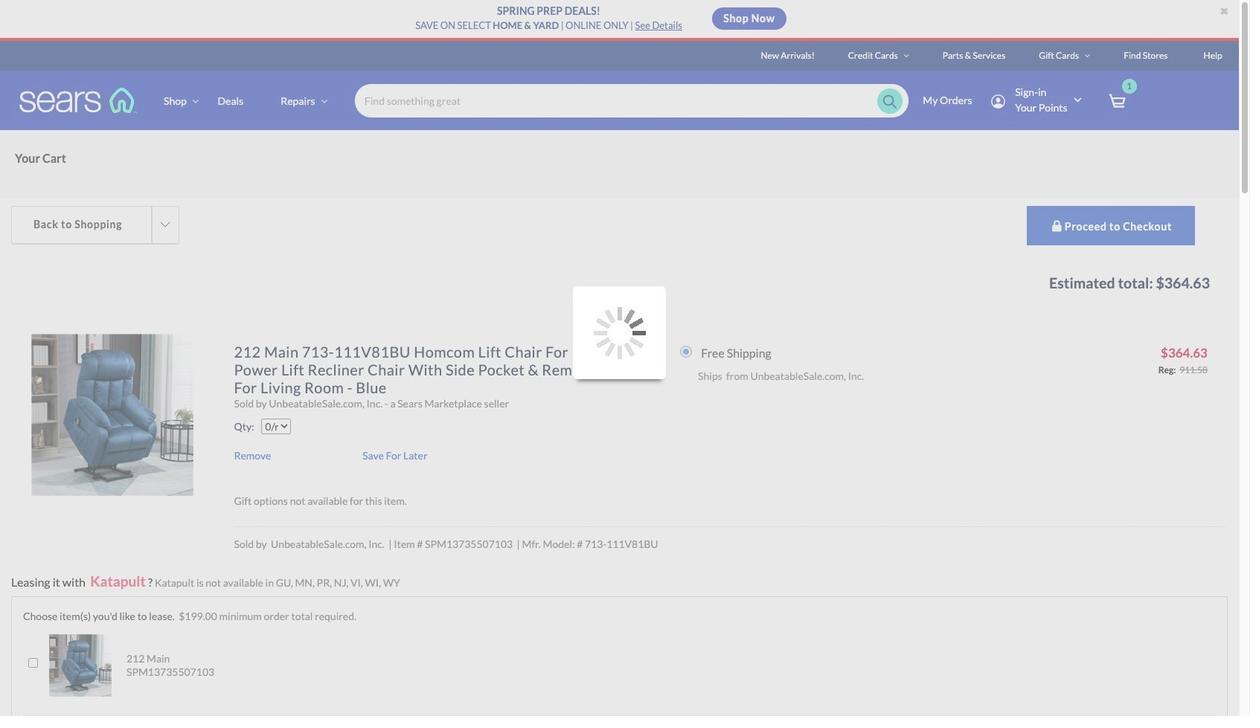 Task type: describe. For each thing, give the bounding box(es) containing it.
settings image
[[991, 94, 1006, 109]]

1 horizontal spatial angle down image
[[904, 51, 910, 60]]

0 horizontal spatial angle down image
[[321, 96, 328, 106]]



Task type: vqa. For each thing, say whether or not it's contained in the screenshot.
Visit Kmart Site image
no



Task type: locate. For each thing, give the bounding box(es) containing it.
banner
[[0, 41, 1251, 152]]

212 main 713-111v81bu homcom lift chair for elderly power lift recliner chair with side pocket & remote control for living room - blue image
[[31, 334, 194, 497], [49, 635, 112, 697]]

angle down image
[[192, 96, 199, 106]]

main content
[[0, 130, 1240, 717]]

navigation
[[0, 130, 1240, 199]]

None radio
[[681, 346, 692, 358]]

2 horizontal spatial angle down image
[[1085, 51, 1091, 60]]

None checkbox
[[28, 659, 38, 669]]

0 vertical spatial 212 main 713-111v81bu homcom lift chair for elderly power lift recliner chair with side pocket & remote control for living room - blue image
[[31, 334, 194, 497]]

1 vertical spatial 212 main 713-111v81bu homcom lift chair for elderly power lift recliner chair with side pocket & remote control for living room - blue image
[[49, 635, 112, 697]]

view cart image
[[1109, 93, 1126, 110]]

angle down image
[[904, 51, 910, 60], [1085, 51, 1091, 60], [321, 96, 328, 106]]

home image
[[19, 87, 138, 114]]



